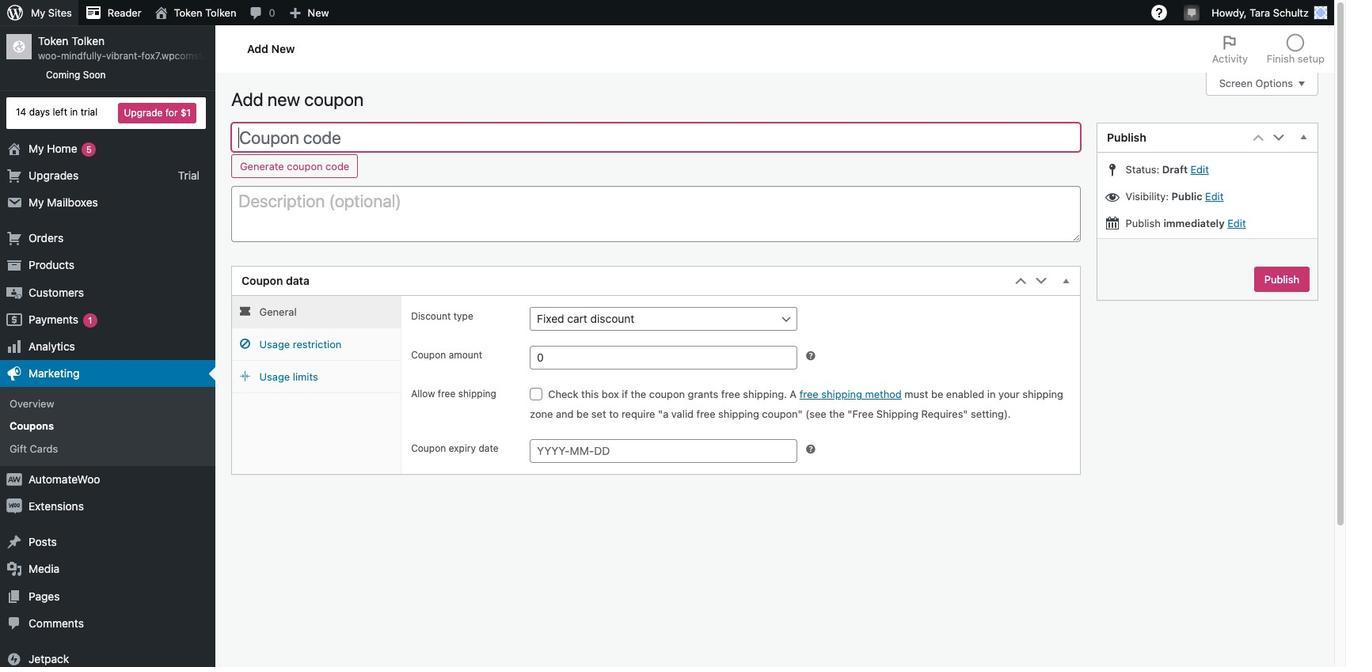 Task type: describe. For each thing, give the bounding box(es) containing it.
"a
[[658, 408, 669, 421]]

new inside toolbar navigation
[[308, 6, 329, 19]]

requires"
[[922, 408, 968, 421]]

shipping up the "free
[[822, 388, 863, 401]]

a
[[790, 388, 797, 401]]

limits
[[293, 371, 318, 384]]

"free
[[848, 408, 874, 421]]

allow free shipping
[[411, 388, 497, 400]]

analytics
[[29, 340, 75, 353]]

edit for public
[[1206, 190, 1224, 203]]

2 vertical spatial edit
[[1228, 217, 1246, 230]]

token for token tolken
[[174, 6, 203, 19]]

tab list containing activity
[[1203, 25, 1335, 73]]

tolken for token tolken woo-mindfully-vibrant-fox7.wpcomstaging.com coming soon
[[71, 34, 105, 48]]

check
[[548, 388, 579, 401]]

analytics link
[[0, 333, 215, 360]]

add new coupon
[[231, 89, 364, 110]]

my for my mailboxes
[[29, 196, 44, 209]]

add for add new
[[247, 42, 268, 55]]

posts link
[[0, 529, 215, 556]]

automatewoo link
[[0, 466, 215, 493]]

screen options
[[1220, 77, 1293, 90]]

0
[[269, 6, 275, 19]]

publish for publish immediately edit
[[1126, 217, 1161, 230]]

comments link
[[0, 611, 215, 638]]

to
[[609, 408, 619, 421]]

data
[[286, 274, 310, 288]]

token for token tolken woo-mindfully-vibrant-fox7.wpcomstaging.com coming soon
[[38, 34, 68, 48]]

$1
[[180, 107, 191, 118]]

edit for draft
[[1191, 163, 1209, 176]]

edit button for visibility: public edit
[[1206, 190, 1224, 203]]

free inside must be enabled in your shipping zone and be set to require "a valid free shipping coupon" (see the "free shipping requires" setting).
[[697, 408, 716, 421]]

status:
[[1126, 163, 1160, 176]]

2 vertical spatial edit button
[[1228, 217, 1246, 230]]

activity
[[1212, 52, 1248, 65]]

add new
[[247, 42, 295, 55]]

gift cards
[[10, 442, 58, 455]]

screen options button
[[1206, 72, 1319, 96]]

box
[[602, 388, 619, 401]]

fox7.wpcomstaging.com
[[141, 50, 249, 62]]

my for my sites
[[31, 6, 45, 19]]

your
[[999, 388, 1020, 401]]

tolken for token tolken
[[205, 6, 236, 19]]

sites
[[48, 6, 72, 19]]

products link
[[0, 252, 215, 279]]

generate
[[240, 160, 284, 173]]

zone
[[530, 408, 553, 421]]

Description (optional) text field
[[231, 186, 1081, 243]]

edit button for status: draft edit
[[1191, 163, 1209, 176]]

1 vertical spatial new
[[271, 42, 295, 55]]

notification image
[[1186, 6, 1199, 18]]

0 vertical spatial coupon
[[304, 89, 364, 110]]

free right grants
[[721, 388, 740, 401]]

reader
[[108, 6, 141, 19]]

my for my home 5
[[29, 141, 44, 155]]

coupon data
[[242, 274, 310, 288]]

usage limits
[[260, 371, 318, 384]]

tara
[[1250, 6, 1271, 19]]

woo-
[[38, 50, 61, 62]]

main menu navigation
[[0, 25, 249, 668]]

Coupon code text field
[[231, 123, 1081, 152]]

my sites link
[[0, 0, 78, 25]]

comments
[[29, 617, 84, 630]]

howdy,
[[1212, 6, 1247, 19]]

1 vertical spatial coupon
[[287, 160, 323, 173]]

new link
[[282, 0, 335, 25]]

method
[[865, 388, 902, 401]]

home
[[47, 141, 77, 155]]

0 vertical spatial code
[[303, 127, 341, 148]]

usage restriction
[[260, 338, 342, 351]]

Coupon expiry date text field
[[530, 440, 797, 464]]

coming
[[46, 69, 80, 81]]

orders
[[29, 231, 63, 245]]

public
[[1172, 190, 1203, 203]]

shipping down check this box if the coupon grants free shipping. a free shipping method
[[719, 408, 759, 421]]

general
[[260, 306, 297, 319]]

valid
[[672, 408, 694, 421]]

14
[[16, 106, 26, 118]]

upgrade
[[124, 107, 163, 118]]

products
[[29, 258, 75, 272]]

discount type
[[411, 311, 473, 323]]

for
[[165, 107, 178, 118]]

shipping.
[[743, 388, 787, 401]]

if
[[622, 388, 628, 401]]

media
[[29, 563, 60, 576]]

general link
[[232, 296, 401, 329]]

coupon for coupon expiry date
[[411, 443, 446, 455]]

trial
[[178, 169, 200, 182]]

activity button
[[1203, 25, 1258, 73]]

date
[[479, 443, 499, 455]]

jetpack
[[29, 653, 69, 666]]

expiry
[[449, 443, 476, 455]]

1 vertical spatial code
[[326, 160, 349, 173]]

add for add new coupon
[[231, 89, 263, 110]]

reader link
[[78, 0, 148, 25]]

check this box if the coupon grants free shipping. a free shipping method
[[548, 388, 902, 401]]

coupon expiry date
[[411, 443, 499, 455]]

customers link
[[0, 279, 215, 306]]

type
[[454, 311, 473, 323]]

usage for usage limits
[[260, 371, 290, 384]]

in for your
[[988, 388, 996, 401]]

marketing link
[[0, 360, 215, 388]]

coupons link
[[0, 415, 215, 438]]

token tolken
[[174, 6, 236, 19]]

must
[[905, 388, 929, 401]]

visibility:
[[1126, 190, 1169, 203]]

media link
[[0, 556, 215, 583]]

(see
[[806, 408, 827, 421]]

extensions link
[[0, 493, 215, 521]]

options
[[1256, 77, 1293, 90]]

restriction
[[293, 338, 342, 351]]

toolbar navigation
[[0, 0, 1335, 29]]

5
[[86, 144, 92, 154]]

must be enabled in your shipping zone and be set to require "a valid free shipping coupon" (see the "free shipping requires" setting).
[[530, 388, 1064, 421]]



Task type: vqa. For each thing, say whether or not it's contained in the screenshot.
Token Tolken woo-mindfully-vibrant-fox7.wpcomstaging.com Coming Soon's token
yes



Task type: locate. For each thing, give the bounding box(es) containing it.
schultz
[[1273, 6, 1309, 19]]

free right "a"
[[800, 388, 819, 401]]

1
[[88, 315, 92, 325]]

shipping
[[877, 408, 919, 421]]

edit
[[1191, 163, 1209, 176], [1206, 190, 1224, 203], [1228, 217, 1246, 230]]

discount
[[411, 311, 451, 323]]

coupon code
[[239, 127, 341, 148]]

mindfully-
[[61, 50, 106, 62]]

coupons
[[10, 420, 54, 433]]

customers
[[29, 286, 84, 299]]

publish down visibility:
[[1126, 217, 1161, 230]]

new
[[308, 6, 329, 19], [271, 42, 295, 55]]

status: draft edit
[[1123, 163, 1209, 176]]

finish
[[1267, 52, 1295, 65]]

finish setup
[[1267, 52, 1325, 65]]

coupon for coupon code
[[239, 127, 299, 148]]

0 vertical spatial token
[[174, 6, 203, 19]]

coupon amount
[[411, 349, 483, 361]]

in for trial
[[70, 106, 78, 118]]

coupon up "a
[[649, 388, 685, 401]]

the right (see
[[830, 408, 845, 421]]

tolken inside token tolken woo-mindfully-vibrant-fox7.wpcomstaging.com coming soon
[[71, 34, 105, 48]]

finish setup button
[[1258, 25, 1335, 73]]

coupon for coupon amount
[[411, 349, 446, 361]]

1 horizontal spatial the
[[830, 408, 845, 421]]

edit right the immediately
[[1228, 217, 1246, 230]]

1 vertical spatial add
[[231, 89, 263, 110]]

usage down general in the left top of the page
[[260, 338, 290, 351]]

0 horizontal spatial in
[[70, 106, 78, 118]]

coupon left expiry
[[411, 443, 446, 455]]

free right allow
[[438, 388, 456, 400]]

in right left
[[70, 106, 78, 118]]

0 vertical spatial be
[[932, 388, 944, 401]]

1 horizontal spatial be
[[932, 388, 944, 401]]

1 horizontal spatial new
[[308, 6, 329, 19]]

edit button
[[1191, 163, 1209, 176], [1206, 190, 1224, 203], [1228, 217, 1246, 230]]

publish up status:
[[1107, 131, 1147, 144]]

edit button right draft
[[1191, 163, 1209, 176]]

generate coupon code
[[240, 160, 349, 173]]

set
[[592, 408, 606, 421]]

the
[[631, 388, 647, 401], [830, 408, 845, 421]]

usage left "limits"
[[260, 371, 290, 384]]

coupon up general in the left top of the page
[[242, 274, 283, 288]]

draft
[[1163, 163, 1188, 176]]

value of the coupon. image
[[804, 350, 817, 363]]

tab list
[[1203, 25, 1335, 73]]

days
[[29, 106, 50, 118]]

require
[[622, 408, 655, 421]]

1 horizontal spatial tolken
[[205, 6, 236, 19]]

trial
[[81, 106, 98, 118]]

publish immediately edit
[[1123, 217, 1246, 230]]

code
[[303, 127, 341, 148], [326, 160, 349, 173]]

coupon left amount
[[411, 349, 446, 361]]

gift cards link
[[0, 438, 215, 460]]

shipping right your
[[1023, 388, 1064, 401]]

in left your
[[988, 388, 996, 401]]

the inside must be enabled in your shipping zone and be set to require "a valid free shipping coupon" (see the "free shipping requires" setting).
[[830, 408, 845, 421]]

my sites
[[31, 6, 72, 19]]

token tolken link
[[148, 0, 243, 25]]

coupon right new
[[304, 89, 364, 110]]

orders link
[[0, 225, 215, 252]]

my down upgrades
[[29, 196, 44, 209]]

0 vertical spatial tolken
[[205, 6, 236, 19]]

0 horizontal spatial be
[[577, 408, 589, 421]]

0 horizontal spatial new
[[271, 42, 295, 55]]

shipping down amount
[[458, 388, 497, 400]]

1 vertical spatial in
[[988, 388, 996, 401]]

token inside toolbar navigation
[[174, 6, 203, 19]]

screen
[[1220, 77, 1253, 90]]

generate coupon code link
[[231, 155, 358, 179]]

1 vertical spatial be
[[577, 408, 589, 421]]

edit button right the immediately
[[1228, 217, 1246, 230]]

0 vertical spatial the
[[631, 388, 647, 401]]

new down 0
[[271, 42, 295, 55]]

free
[[438, 388, 456, 400], [721, 388, 740, 401], [800, 388, 819, 401], [697, 408, 716, 421]]

0 vertical spatial usage
[[260, 338, 290, 351]]

code up generate coupon code link
[[303, 127, 341, 148]]

1 vertical spatial usage
[[260, 371, 290, 384]]

soon
[[83, 69, 106, 81]]

1 vertical spatial my
[[29, 141, 44, 155]]

edit right draft
[[1191, 163, 1209, 176]]

usage for usage restriction
[[260, 338, 290, 351]]

be right must
[[932, 388, 944, 401]]

token up woo-
[[38, 34, 68, 48]]

tolken up mindfully-
[[71, 34, 105, 48]]

grants
[[688, 388, 719, 401]]

this
[[581, 388, 599, 401]]

setting).
[[971, 408, 1011, 421]]

0 vertical spatial in
[[70, 106, 78, 118]]

tolken inside toolbar navigation
[[205, 6, 236, 19]]

coupon up generate
[[239, 127, 299, 148]]

upgrades
[[29, 169, 79, 182]]

gift
[[10, 442, 27, 455]]

amount
[[449, 349, 483, 361]]

and
[[556, 408, 574, 421]]

1 vertical spatial edit button
[[1206, 190, 1224, 203]]

1 vertical spatial tolken
[[71, 34, 105, 48]]

Coupon amount text field
[[530, 346, 797, 370]]

my left the "sites"
[[31, 6, 45, 19]]

usage restriction link
[[232, 329, 401, 361]]

be left set
[[577, 408, 589, 421]]

the right if at the left bottom
[[631, 388, 647, 401]]

1 vertical spatial the
[[830, 408, 845, 421]]

publish
[[1107, 131, 1147, 144], [1126, 217, 1161, 230]]

add left new
[[231, 89, 263, 110]]

0 horizontal spatial token
[[38, 34, 68, 48]]

mailboxes
[[47, 196, 98, 209]]

edit right public
[[1206, 190, 1224, 203]]

1 vertical spatial token
[[38, 34, 68, 48]]

coupon for coupon data
[[242, 274, 283, 288]]

1 vertical spatial publish
[[1126, 217, 1161, 230]]

1 vertical spatial edit
[[1206, 190, 1224, 203]]

left
[[53, 106, 67, 118]]

my inside toolbar navigation
[[31, 6, 45, 19]]

extensions
[[29, 500, 84, 513]]

0 horizontal spatial the
[[631, 388, 647, 401]]

0 horizontal spatial tolken
[[71, 34, 105, 48]]

1 horizontal spatial in
[[988, 388, 996, 401]]

howdy, tara schultz
[[1212, 6, 1309, 19]]

None submit
[[1254, 267, 1310, 292]]

new right 0
[[308, 6, 329, 19]]

in inside must be enabled in your shipping zone and be set to require "a valid free shipping coupon" (see the "free shipping requires" setting).
[[988, 388, 996, 401]]

vibrant-
[[106, 50, 141, 62]]

1 horizontal spatial token
[[174, 6, 203, 19]]

jetpack link
[[0, 646, 215, 668]]

marketing
[[29, 367, 80, 380]]

usage limits link
[[232, 361, 401, 394]]

1 usage from the top
[[260, 338, 290, 351]]

posts
[[29, 536, 57, 549]]

my left home
[[29, 141, 44, 155]]

0 vertical spatial new
[[308, 6, 329, 19]]

token tolken woo-mindfully-vibrant-fox7.wpcomstaging.com coming soon
[[38, 34, 249, 81]]

0 vertical spatial my
[[31, 6, 45, 19]]

my
[[31, 6, 45, 19], [29, 141, 44, 155], [29, 196, 44, 209]]

payments 1
[[29, 313, 92, 326]]

2 vertical spatial coupon
[[649, 388, 685, 401]]

0 vertical spatial publish
[[1107, 131, 1147, 144]]

tolken left 0 link
[[205, 6, 236, 19]]

the coupon will expire at 00:00:00 of this date. image
[[804, 444, 817, 456]]

my mailboxes link
[[0, 189, 215, 216]]

2 usage from the top
[[260, 371, 290, 384]]

pages
[[29, 590, 60, 603]]

token up fox7.wpcomstaging.com
[[174, 6, 203, 19]]

code down the coupon code
[[326, 160, 349, 173]]

coupon down the coupon code
[[287, 160, 323, 173]]

0 vertical spatial edit
[[1191, 163, 1209, 176]]

0 link
[[243, 0, 282, 25]]

token inside token tolken woo-mindfully-vibrant-fox7.wpcomstaging.com coming soon
[[38, 34, 68, 48]]

2 vertical spatial my
[[29, 196, 44, 209]]

free down grants
[[697, 408, 716, 421]]

Allow free shipping checkbox
[[530, 388, 543, 401]]

setup
[[1298, 52, 1325, 65]]

publish for publish
[[1107, 131, 1147, 144]]

my mailboxes
[[29, 196, 98, 209]]

in inside navigation
[[70, 106, 78, 118]]

coupon
[[239, 127, 299, 148], [242, 274, 283, 288], [411, 349, 446, 361], [411, 443, 446, 455]]

0 vertical spatial edit button
[[1191, 163, 1209, 176]]

0 vertical spatial add
[[247, 42, 268, 55]]

edit button right public
[[1206, 190, 1224, 203]]

add down 0 link
[[247, 42, 268, 55]]

upgrade for $1 button
[[118, 103, 196, 123]]



